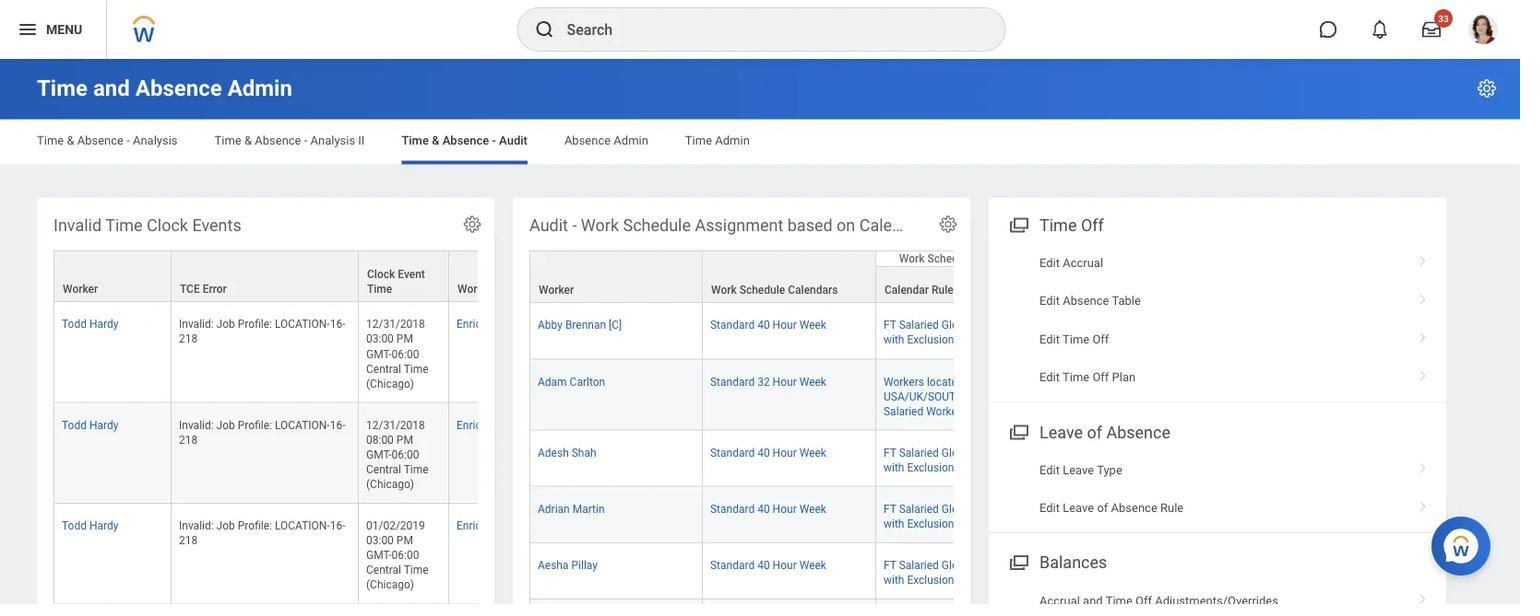 Task type: describe. For each thing, give the bounding box(es) containing it.
leave for type
[[1063, 463, 1094, 477]]

edit absence table link
[[989, 282, 1446, 320]]

enrique vasquez for 01/02/2019 03:00 pm gmt-06:00 central time (chicago)
[[457, 520, 539, 533]]

enrique for 01/02/2019 03:00 pm gmt-06:00 central time (chicago)
[[457, 520, 494, 533]]

hour for adam carlton
[[773, 375, 797, 388]]

[c]
[[609, 319, 622, 332]]

work schedule calendars button inside column header
[[703, 251, 875, 302]]

40 for aesha pillay
[[757, 559, 770, 572]]

work schedule calendars for work schedule calendars popup button within column header
[[711, 284, 838, 297]]

todd hardy for 12/31/2018 08:00 pm gmt-06:00 central time (chicago)
[[62, 419, 118, 432]]

tab list inside "time and absence admin" main content
[[18, 120, 1502, 165]]

adam
[[538, 375, 567, 388]]

adesh shah link
[[538, 443, 596, 459]]

adam carlton link
[[538, 372, 605, 388]]

accrual
[[1063, 256, 1103, 270]]

workers located in usa/uk/south africa - pt salaried workers
[[884, 375, 1026, 418]]

edit for edit leave of absence rule
[[1039, 502, 1060, 515]]

ft salaried global workers - with exclusions for abby brennan [c]
[[884, 319, 1022, 347]]

menu
[[46, 22, 82, 37]]

row containing aesha pillay
[[529, 544, 1050, 600]]

central for 12/31/2018 08:00 pm gmt-06:00 central time (chicago)
[[366, 463, 401, 476]]

abby brennan [c] link
[[538, 315, 622, 332]]

adrian
[[538, 503, 570, 516]]

shah
[[572, 446, 596, 459]]

week for abby brennan [c]
[[799, 319, 826, 332]]

invalid time clock events
[[53, 216, 241, 235]]

worker button for tce error
[[54, 251, 171, 301]]

tce error
[[180, 283, 227, 296]]

standard 40 hour week for adrian martin
[[710, 503, 826, 516]]

pt
[[1013, 390, 1026, 403]]

salaried for abby brennan [c]
[[899, 319, 939, 332]]

plan
[[1112, 371, 1136, 384]]

time inside 12/31/2018 03:00 pm gmt-06:00 central time (chicago)
[[404, 362, 429, 375]]

adesh shah
[[538, 446, 596, 459]]

workers for aesha pillay
[[976, 559, 1016, 572]]

carlton
[[570, 375, 605, 388]]

absence admin
[[564, 134, 648, 148]]

(chicago) for 01/02/2019 03:00 pm gmt-06:00 central time (chicago)
[[366, 579, 414, 592]]

worker's manager(s) button
[[449, 251, 612, 301]]

time admin
[[685, 134, 750, 148]]

edit for edit time off
[[1039, 332, 1060, 346]]

time and absence admin main content
[[0, 59, 1520, 606]]

manager(s)
[[503, 283, 560, 296]]

3 todd from the top
[[62, 520, 87, 533]]

hour for adesh shah
[[773, 446, 797, 459]]

standard 40 hour week link for adrian martin
[[710, 499, 826, 516]]

gmt- for 01/02/2019 03:00 pm gmt-06:00 central time (chicago)
[[366, 549, 392, 562]]

worker's manager(s)
[[457, 283, 560, 296]]

worker for tce
[[63, 283, 98, 296]]

aesha pillay link
[[538, 556, 598, 572]]

africa
[[966, 390, 1004, 403]]

ft salaried global workers - with exclusions for adesh shah
[[884, 446, 1022, 474]]

calendars inside column header
[[788, 284, 838, 297]]

edit accrual link
[[989, 244, 1446, 282]]

invalid: job profile: location-16-218 element for 12/31/2018
[[179, 415, 345, 447]]

edit for edit accrual
[[1039, 256, 1060, 270]]

0 horizontal spatial audit
[[499, 134, 527, 148]]

clock event time button
[[359, 251, 448, 301]]

gmt- for 12/31/2018 03:00 pm gmt-06:00 central time (chicago)
[[366, 348, 392, 360]]

rule inside audit - work schedule assignment based on calendar rule element
[[929, 216, 962, 235]]

12/31/2018 08:00 pm gmt-06:00 central time (chicago)
[[366, 419, 431, 491]]

work for first work schedule calendars popup button from right
[[899, 252, 925, 265]]

Search Workday  search field
[[567, 9, 967, 50]]

06:00 for 01/02/2019 03:00 pm gmt-06:00 central time (chicago)
[[392, 549, 419, 562]]

brennan
[[565, 319, 606, 332]]

1 16- from the top
[[330, 318, 345, 331]]

pm for 12/31/2018 03:00 pm gmt-06:00 central time (chicago)
[[396, 333, 413, 346]]

edit time off plan link
[[989, 359, 1446, 397]]

time inside 01/02/2019 03:00 pm gmt-06:00 central time (chicago)
[[404, 564, 429, 577]]

row containing adesh shah
[[529, 431, 1050, 487]]

0 horizontal spatial work
[[581, 216, 619, 235]]

ft salaried global workers - with exclusions link for aesha pillay
[[884, 556, 1022, 587]]

table
[[1112, 294, 1141, 308]]

with for adesh shah
[[884, 461, 904, 474]]

& for time & absence - analysis ii
[[244, 134, 252, 148]]

pm for 12/31/2018 08:00 pm gmt-06:00 central time (chicago)
[[396, 434, 413, 447]]

usa/uk/south
[[884, 390, 964, 403]]

row containing adrian martin
[[529, 487, 1050, 544]]

time off
[[1039, 216, 1104, 235]]

03:00 for 01/02/2019
[[366, 534, 394, 547]]

menu button
[[0, 0, 106, 59]]

error
[[203, 283, 227, 296]]

1 218 from the top
[[179, 333, 198, 346]]

06:00 for 12/31/2018 03:00 pm gmt-06:00 central time (chicago)
[[392, 348, 419, 360]]

profile: for 12/31/2018 08:00 pm gmt-06:00 central time (chicago)
[[238, 419, 272, 432]]

time inside clock event time
[[367, 283, 392, 296]]

0 vertical spatial of
[[1087, 423, 1102, 443]]

salaried for adesh shah
[[899, 446, 939, 459]]

time inside 12/31/2018 08:00 pm gmt-06:00 central time (chicago)
[[404, 463, 429, 476]]

standard for aesha pillay
[[710, 559, 755, 572]]

on
[[837, 216, 855, 235]]

invalid: job profile: location-16-218 element for 01/02/2019
[[179, 516, 345, 547]]

time and absence admin
[[37, 75, 292, 101]]

0 vertical spatial leave
[[1039, 423, 1083, 443]]

events
[[192, 216, 241, 235]]

enrique vasquez for 12/31/2018 03:00 pm gmt-06:00 central time (chicago)
[[457, 318, 539, 331]]

0 vertical spatial off
[[1081, 216, 1104, 235]]

33 button
[[1411, 9, 1453, 50]]

enrique vasquez for 12/31/2018 08:00 pm gmt-06:00 central time (chicago)
[[457, 419, 539, 432]]

1 vertical spatial of
[[1097, 502, 1108, 515]]

week for adrian martin
[[799, 503, 826, 516]]

adrian martin
[[538, 503, 605, 516]]

menu group image for balances
[[1005, 550, 1030, 575]]

leave of absence
[[1039, 423, 1170, 443]]

standard for abby brennan [c]
[[710, 319, 755, 332]]

standard for adrian martin
[[710, 503, 755, 516]]

calendar rules button
[[876, 267, 1049, 302]]

edit for edit time off plan
[[1039, 371, 1060, 384]]

worker column header for tce error
[[53, 251, 172, 303]]

vasquez for 01/02/2019 03:00 pm gmt-06:00 central time (chicago)
[[496, 520, 539, 533]]

edit accrual
[[1039, 256, 1103, 270]]

assignment
[[695, 216, 783, 235]]

32
[[757, 375, 770, 388]]

workers located in usa/uk/south africa - pt salaried workers link
[[884, 372, 1026, 418]]

3 todd hardy link from the top
[[62, 516, 118, 533]]

adam carlton
[[538, 375, 605, 388]]

pillay
[[571, 559, 598, 572]]

global for abby brennan [c]
[[942, 319, 973, 332]]

standard for adesh shah
[[710, 446, 755, 459]]

12/31/2018 for 03:00
[[366, 318, 425, 331]]

pm for 01/02/2019 03:00 pm gmt-06:00 central time (chicago)
[[396, 534, 413, 547]]

0 vertical spatial schedule
[[623, 216, 691, 235]]

hour for adrian martin
[[773, 503, 797, 516]]

adrian martin link
[[538, 499, 605, 516]]

job for 01/02/2019
[[216, 520, 235, 533]]

with for adrian martin
[[884, 518, 904, 531]]

1 job from the top
[[216, 318, 235, 331]]

16- for 12/31/2018 08:00 pm gmt-06:00 central time (chicago)
[[330, 419, 345, 432]]

balances
[[1039, 554, 1107, 573]]

0 vertical spatial calendar
[[859, 216, 925, 235]]

- inside workers located in usa/uk/south africa - pt salaried workers
[[1007, 390, 1010, 403]]

01/02/2019 03:00 pm gmt-06:00 central time (chicago)
[[366, 520, 431, 592]]

profile logan mcneil image
[[1468, 15, 1498, 48]]

ft for abby brennan [c]
[[884, 319, 896, 332]]

time & absence - analysis ii
[[214, 134, 365, 148]]

edit for edit leave type
[[1039, 463, 1060, 477]]

3 hardy from the top
[[89, 520, 118, 533]]

profile: for 01/02/2019 03:00 pm gmt-06:00 central time (chicago)
[[238, 520, 272, 533]]

1 invalid: job profile: location-16- 218 from the top
[[179, 318, 345, 346]]

row containing clock event time
[[53, 251, 613, 303]]

standard 32 hour week
[[710, 375, 826, 388]]

1 invalid: from the top
[[179, 318, 214, 331]]

abby
[[538, 319, 563, 332]]

0 horizontal spatial admin
[[227, 75, 292, 101]]

abby brennan [c]
[[538, 319, 622, 332]]

3 chevron right image from the top
[[1411, 588, 1435, 606]]

menu group image
[[1005, 212, 1030, 237]]

chevron right image for edit time off plan
[[1411, 364, 1435, 383]]

salaried inside workers located in usa/uk/south africa - pt salaried workers
[[884, 405, 923, 418]]

edit leave of absence rule
[[1039, 502, 1184, 515]]

tce error button
[[172, 251, 358, 301]]

& for time & absence - audit
[[432, 134, 439, 148]]

enrique vasquez link for 12/31/2018 08:00 pm gmt-06:00 central time (chicago)
[[457, 415, 539, 432]]

location- for 01/02/2019 03:00 pm gmt-06:00 central time (chicago)
[[275, 520, 330, 533]]

40 for adesh shah
[[757, 446, 770, 459]]

& for time & absence - analysis
[[67, 134, 74, 148]]

0 vertical spatial clock
[[147, 216, 188, 235]]

adesh
[[538, 446, 569, 459]]

1 vertical spatial schedule
[[927, 252, 973, 265]]

list for time off
[[989, 244, 1446, 397]]



Task type: vqa. For each thing, say whether or not it's contained in the screenshot.
third PROFESSIONAL from the top of the page
no



Task type: locate. For each thing, give the bounding box(es) containing it.
exclusions for adesh shah
[[907, 461, 960, 474]]

2 16- from the top
[[330, 419, 345, 432]]

leave inside edit leave type link
[[1063, 463, 1094, 477]]

enrique vasquez link up adesh
[[457, 415, 539, 432]]

calendar left rules
[[885, 284, 929, 297]]

chevron right image inside edit leave type link
[[1411, 457, 1435, 475]]

1 vertical spatial central
[[366, 463, 401, 476]]

1 06:00 from the top
[[392, 348, 419, 360]]

worker button inside invalid time clock events element
[[54, 251, 171, 301]]

edit inside edit time off plan link
[[1039, 371, 1060, 384]]

hour for abby brennan [c]
[[773, 319, 797, 332]]

1 enrique vasquez link from the top
[[457, 314, 539, 331]]

menu group image for leave of absence
[[1005, 419, 1030, 444]]

todd hardy
[[62, 318, 118, 331], [62, 419, 118, 432], [62, 520, 118, 533]]

vasquez up adesh
[[496, 419, 539, 432]]

worker column header inside invalid time clock events element
[[53, 251, 172, 303]]

standard 40 hour week link for adesh shah
[[710, 443, 826, 459]]

type
[[1097, 463, 1122, 477]]

calendars down menu group icon
[[976, 252, 1026, 265]]

2 ft salaried global workers - with exclusions link from the top
[[884, 443, 1022, 474]]

2 horizontal spatial admin
[[715, 134, 750, 148]]

ft salaried global workers - with exclusions link for adesh shah
[[884, 443, 1022, 474]]

3 218 from the top
[[179, 534, 198, 547]]

16-
[[330, 318, 345, 331], [330, 419, 345, 432], [330, 520, 345, 533]]

edit inside edit time off link
[[1039, 332, 1060, 346]]

2 vertical spatial enrique
[[457, 520, 494, 533]]

rule inside edit leave of absence rule link
[[1160, 502, 1184, 515]]

todd
[[62, 318, 87, 331], [62, 419, 87, 432], [62, 520, 87, 533]]

pm inside 12/31/2018 08:00 pm gmt-06:00 central time (chicago)
[[396, 434, 413, 447]]

edit down edit time off
[[1039, 371, 1060, 384]]

3 location- from the top
[[275, 520, 330, 533]]

2 enrique from the top
[[457, 419, 494, 432]]

218 for 12/31/2018
[[179, 434, 198, 447]]

standard 40 hour week link for abby brennan [c]
[[710, 315, 826, 332]]

worker column header down invalid time clock events
[[53, 251, 172, 303]]

3 40 from the top
[[757, 503, 770, 516]]

leave up edit leave type
[[1039, 423, 1083, 443]]

1 vertical spatial menu group image
[[1005, 550, 1030, 575]]

audit - work schedule assignment based on calendar rule
[[529, 216, 962, 235]]

worker button down invalid time clock events
[[54, 251, 171, 301]]

edit
[[1039, 256, 1060, 270], [1039, 294, 1060, 308], [1039, 332, 1060, 346], [1039, 371, 1060, 384], [1039, 463, 1060, 477], [1039, 502, 1060, 515]]

work schedule calendars for first work schedule calendars popup button from right
[[899, 252, 1026, 265]]

1 horizontal spatial clock
[[367, 268, 395, 281]]

4 standard 40 hour week from the top
[[710, 559, 826, 572]]

2 vertical spatial gmt-
[[366, 549, 392, 562]]

row
[[53, 251, 613, 303], [529, 251, 1050, 304], [53, 302, 613, 403], [529, 303, 1050, 360], [529, 360, 1050, 431], [53, 403, 613, 504], [529, 431, 1050, 487], [529, 487, 1050, 544], [53, 504, 613, 605], [529, 544, 1050, 600], [529, 600, 1050, 606], [53, 605, 613, 606]]

2 vertical spatial job
[[216, 520, 235, 533]]

1 horizontal spatial admin
[[614, 134, 648, 148]]

workers for adrian martin
[[976, 503, 1016, 516]]

enrique vasquez up adesh
[[457, 419, 539, 432]]

0 vertical spatial chevron right image
[[1411, 288, 1435, 306]]

2 menu group image from the top
[[1005, 550, 1030, 575]]

central up 08:00
[[366, 362, 401, 375]]

12/31/2018 inside 12/31/2018 08:00 pm gmt-06:00 central time (chicago)
[[366, 419, 425, 432]]

audit - work schedule assignment based on calendar rule element
[[513, 198, 1050, 606]]

1 03:00 from the top
[[366, 333, 394, 346]]

standard 40 hour week for adesh shah
[[710, 446, 826, 459]]

2 vertical spatial 06:00
[[392, 549, 419, 562]]

1 location- from the top
[[275, 318, 330, 331]]

12/31/2018 up 08:00
[[366, 419, 425, 432]]

(chicago) for 12/31/2018 03:00 pm gmt-06:00 central time (chicago)
[[366, 377, 414, 390]]

1 vertical spatial work
[[899, 252, 925, 265]]

4 global from the top
[[942, 559, 973, 572]]

3 invalid: from the top
[[179, 520, 214, 533]]

3 gmt- from the top
[[366, 549, 392, 562]]

enrique vasquez link for 01/02/2019 03:00 pm gmt-06:00 central time (chicago)
[[457, 516, 539, 533]]

3 ft from the top
[[884, 503, 896, 516]]

hour for aesha pillay
[[773, 559, 797, 572]]

standard 32 hour week link
[[710, 372, 826, 388]]

pm inside 01/02/2019 03:00 pm gmt-06:00 central time (chicago)
[[396, 534, 413, 547]]

chevron right image for leave of absence
[[1411, 495, 1435, 514]]

tab list containing time & absence - analysis
[[18, 120, 1502, 165]]

1 todd from the top
[[62, 318, 87, 331]]

2 week from the top
[[799, 375, 826, 388]]

1 standard 40 hour week from the top
[[710, 319, 826, 332]]

ft salaried global workers - with exclusions for adrian martin
[[884, 503, 1022, 531]]

work schedule calendars button down "based"
[[703, 251, 875, 302]]

in
[[966, 375, 975, 388]]

edit left type
[[1039, 463, 1060, 477]]

edit leave type link
[[989, 451, 1446, 490]]

3 invalid: job profile: location-16- 218 from the top
[[179, 520, 345, 547]]

off for edit time off plan
[[1092, 371, 1109, 384]]

0 vertical spatial rule
[[929, 216, 962, 235]]

ft for adrian martin
[[884, 503, 896, 516]]

week for adesh shah
[[799, 446, 826, 459]]

2 pm from the top
[[396, 434, 413, 447]]

1 vertical spatial todd hardy
[[62, 419, 118, 432]]

16- left 12/31/2018 08:00 pm gmt-06:00 central time (chicago)
[[330, 419, 345, 432]]

ft for adesh shah
[[884, 446, 896, 459]]

admin
[[227, 75, 292, 101], [614, 134, 648, 148], [715, 134, 750, 148]]

workers
[[976, 319, 1016, 332], [884, 375, 924, 388], [926, 405, 967, 418], [976, 446, 1016, 459], [976, 503, 1016, 516], [976, 559, 1016, 572]]

2 03:00 from the top
[[366, 534, 394, 547]]

aesha
[[538, 559, 569, 572]]

2 standard 40 hour week from the top
[[710, 446, 826, 459]]

work for work schedule calendars popup button within column header
[[711, 284, 737, 297]]

work schedule calendars up calendar rules popup button
[[899, 252, 1026, 265]]

0 vertical spatial enrique vasquez
[[457, 318, 539, 331]]

0 vertical spatial list
[[989, 244, 1446, 397]]

3 (chicago) from the top
[[366, 579, 414, 592]]

rules
[[932, 284, 959, 297]]

leave for of
[[1063, 502, 1094, 515]]

2 vertical spatial leave
[[1063, 502, 1094, 515]]

event
[[398, 268, 425, 281]]

analysis
[[133, 134, 178, 148], [310, 134, 355, 148]]

standard 40 hour week link
[[710, 315, 826, 332], [710, 443, 826, 459], [710, 499, 826, 516], [710, 556, 826, 572]]

2 vertical spatial vasquez
[[496, 520, 539, 533]]

enrique vasquez link down adrian
[[457, 516, 539, 533]]

clock inside clock event time
[[367, 268, 395, 281]]

4 40 from the top
[[757, 559, 770, 572]]

of
[[1087, 423, 1102, 443], [1097, 502, 1108, 515]]

menu banner
[[0, 0, 1520, 59]]

worker button up [c]
[[530, 251, 702, 302]]

06:00 down 08:00
[[392, 448, 419, 461]]

worker inside audit - work schedule assignment based on calendar rule element
[[539, 284, 574, 297]]

4 standard 40 hour week link from the top
[[710, 556, 826, 572]]

2 invalid: from the top
[[179, 419, 214, 432]]

1 vertical spatial invalid:
[[179, 419, 214, 432]]

invalid: job profile: location-16- 218
[[179, 318, 345, 346], [179, 419, 345, 447], [179, 520, 345, 547]]

2 worker column header from the left
[[529, 251, 703, 304]]

3 06:00 from the top
[[392, 549, 419, 562]]

ft salaried global workers - with exclusions link
[[884, 315, 1022, 347], [884, 443, 1022, 474], [884, 499, 1022, 531], [884, 556, 1022, 587]]

workers for abby brennan [c]
[[976, 319, 1016, 332]]

218 for 01/02/2019
[[179, 534, 198, 547]]

2 vertical spatial work
[[711, 284, 737, 297]]

2 218 from the top
[[179, 434, 198, 447]]

gmt- down 01/02/2019
[[366, 549, 392, 562]]

40
[[757, 319, 770, 332], [757, 446, 770, 459], [757, 503, 770, 516], [757, 559, 770, 572]]

3 16- from the top
[[330, 520, 345, 533]]

2 global from the top
[[942, 446, 973, 459]]

1 gmt- from the top
[[366, 348, 392, 360]]

gmt- down 08:00
[[366, 448, 392, 461]]

2 vertical spatial central
[[366, 564, 401, 577]]

40 for abby brennan [c]
[[757, 319, 770, 332]]

chevron right image inside edit accrual link
[[1411, 250, 1435, 268]]

work schedule calendars down audit - work schedule assignment based on calendar rule
[[711, 284, 838, 297]]

ft salaried global workers - with exclusions for aesha pillay
[[884, 559, 1022, 587]]

justify image
[[17, 18, 39, 41]]

1 vertical spatial leave
[[1063, 463, 1094, 477]]

calendars
[[976, 252, 1026, 265], [788, 284, 838, 297]]

4 edit from the top
[[1039, 371, 1060, 384]]

2 vertical spatial hardy
[[89, 520, 118, 533]]

2 (chicago) from the top
[[366, 478, 414, 491]]

2 enrique vasquez link from the top
[[457, 415, 539, 432]]

4 with from the top
[[884, 574, 904, 587]]

1 horizontal spatial &
[[244, 134, 252, 148]]

location-
[[275, 318, 330, 331], [275, 419, 330, 432], [275, 520, 330, 533]]

1 vertical spatial work schedule calendars
[[711, 284, 838, 297]]

1 pm from the top
[[396, 333, 413, 346]]

leave inside edit leave of absence rule link
[[1063, 502, 1094, 515]]

1 horizontal spatial calendars
[[976, 252, 1026, 265]]

1 vertical spatial enrique vasquez
[[457, 419, 539, 432]]

enrique vasquez link down worker's manager(s)
[[457, 314, 539, 331]]

todd hardy link
[[62, 314, 118, 331], [62, 415, 118, 432], [62, 516, 118, 533]]

profile:
[[238, 318, 272, 331], [238, 419, 272, 432], [238, 520, 272, 533]]

4 ft salaried global workers - with exclusions from the top
[[884, 559, 1022, 587]]

1 vertical spatial list
[[989, 451, 1446, 528]]

12/31/2018 03:00 pm gmt-06:00 central time (chicago)
[[366, 318, 431, 390]]

12/31/2018 for 08:00
[[366, 419, 425, 432]]

standard 40 hour week for abby brennan [c]
[[710, 319, 826, 332]]

chevron right image for edit leave type
[[1411, 457, 1435, 475]]

3 standard from the top
[[710, 446, 755, 459]]

0 horizontal spatial worker
[[63, 283, 98, 296]]

worker button for work schedule calendars
[[530, 251, 702, 302]]

chevron right image
[[1411, 250, 1435, 268], [1411, 326, 1435, 344], [1411, 364, 1435, 383], [1411, 457, 1435, 475]]

work inside work schedule calendars column header
[[711, 284, 737, 297]]

0 vertical spatial todd hardy
[[62, 318, 118, 331]]

central for 01/02/2019 03:00 pm gmt-06:00 central time (chicago)
[[366, 564, 401, 577]]

2 vertical spatial pm
[[396, 534, 413, 547]]

2 vertical spatial todd hardy
[[62, 520, 118, 533]]

calendar inside popup button
[[885, 284, 929, 297]]

enrique right 12/31/2018 08:00 pm gmt-06:00 central time (chicago)
[[457, 419, 494, 432]]

schedule
[[623, 216, 691, 235], [927, 252, 973, 265], [739, 284, 785, 297]]

3 hour from the top
[[773, 446, 797, 459]]

1 vertical spatial audit
[[529, 216, 568, 235]]

0 vertical spatial invalid: job profile: location-16- 218
[[179, 318, 345, 346]]

off
[[1081, 216, 1104, 235], [1092, 332, 1109, 346], [1092, 371, 1109, 384]]

chevron right image inside edit time off link
[[1411, 326, 1435, 344]]

work
[[581, 216, 619, 235], [899, 252, 925, 265], [711, 284, 737, 297]]

1 horizontal spatial schedule
[[739, 284, 785, 297]]

salaried for adrian martin
[[899, 503, 939, 516]]

0 horizontal spatial clock
[[147, 216, 188, 235]]

1 vertical spatial invalid: job profile: location-16-218 element
[[179, 415, 345, 447]]

12/31/2018 down clock event time
[[366, 318, 425, 331]]

standard for adam carlton
[[710, 375, 755, 388]]

time & absence - analysis
[[37, 134, 178, 148]]

row containing adam carlton
[[529, 360, 1050, 431]]

pm down clock event time
[[396, 333, 413, 346]]

1 vertical spatial off
[[1092, 332, 1109, 346]]

worker column header for work schedule calendars
[[529, 251, 703, 304]]

vasquez for 12/31/2018 08:00 pm gmt-06:00 central time (chicago)
[[496, 419, 539, 432]]

0 horizontal spatial calendars
[[788, 284, 838, 297]]

06:00 inside 12/31/2018 08:00 pm gmt-06:00 central time (chicago)
[[392, 448, 419, 461]]

2 edit from the top
[[1039, 294, 1060, 308]]

work schedule calendars inside column header
[[711, 284, 838, 297]]

clock event time column header
[[359, 251, 449, 303]]

3 & from the left
[[432, 134, 439, 148]]

edit leave type
[[1039, 463, 1122, 477]]

1 horizontal spatial analysis
[[310, 134, 355, 148]]

3 with from the top
[[884, 518, 904, 531]]

0 vertical spatial job
[[216, 318, 235, 331]]

clock left "events"
[[147, 216, 188, 235]]

admin for time admin
[[715, 134, 750, 148]]

exclusions for abby brennan [c]
[[907, 334, 960, 347]]

0 vertical spatial (chicago)
[[366, 377, 414, 390]]

gmt-
[[366, 348, 392, 360], [366, 448, 392, 461], [366, 549, 392, 562]]

1 invalid: job profile: location-16-218 element from the top
[[179, 314, 345, 346]]

enrique for 12/31/2018 08:00 pm gmt-06:00 central time (chicago)
[[457, 419, 494, 432]]

1 profile: from the top
[[238, 318, 272, 331]]

1 ft salaried global workers - with exclusions from the top
[[884, 319, 1022, 347]]

invalid: job profile: location-16- 218 for 01/02/2019
[[179, 520, 345, 547]]

central inside 12/31/2018 08:00 pm gmt-06:00 central time (chicago)
[[366, 463, 401, 476]]

1 central from the top
[[366, 362, 401, 375]]

off left the 'plan'
[[1092, 371, 1109, 384]]

1 horizontal spatial worker button
[[530, 251, 702, 302]]

analysis left ii
[[310, 134, 355, 148]]

aesha pillay
[[538, 559, 598, 572]]

1 standard from the top
[[710, 319, 755, 332]]

gmt- down clock event time
[[366, 348, 392, 360]]

pm down 01/02/2019
[[396, 534, 413, 547]]

invalid: for 12/31/2018 08:00 pm gmt-06:00 central time (chicago)
[[179, 419, 214, 432]]

03:00 down clock event time
[[366, 333, 394, 346]]

clock
[[147, 216, 188, 235], [367, 268, 395, 281]]

3 edit from the top
[[1039, 332, 1060, 346]]

edit left accrual in the right top of the page
[[1039, 256, 1060, 270]]

chevron right image inside edit absence table link
[[1411, 288, 1435, 306]]

week for aesha pillay
[[799, 559, 826, 572]]

2 vertical spatial invalid:
[[179, 520, 214, 533]]

worker button
[[54, 251, 171, 301], [530, 251, 702, 302]]

search image
[[534, 18, 556, 41]]

2 vertical spatial todd hardy link
[[62, 516, 118, 533]]

work down assignment
[[711, 284, 737, 297]]

edit time off plan
[[1039, 371, 1136, 384]]

worker button inside audit - work schedule assignment based on calendar rule element
[[530, 251, 702, 302]]

tce
[[180, 283, 200, 296]]

configure invalid time clock events image
[[462, 214, 482, 235]]

2 vertical spatial enrique vasquez link
[[457, 516, 539, 533]]

off down edit absence table
[[1092, 332, 1109, 346]]

notifications large image
[[1371, 20, 1389, 39]]

06:00 down 01/02/2019
[[392, 549, 419, 562]]

16- left 01/02/2019
[[330, 520, 345, 533]]

01/02/2019
[[366, 520, 425, 533]]

03:00 down 01/02/2019
[[366, 534, 394, 547]]

edit inside edit absence table link
[[1039, 294, 1060, 308]]

2 worker button from the left
[[530, 251, 702, 302]]

schedule left assignment
[[623, 216, 691, 235]]

3 invalid: job profile: location-16-218 element from the top
[[179, 516, 345, 547]]

enrique down the worker's
[[457, 318, 494, 331]]

enrique vasquez down adrian
[[457, 520, 539, 533]]

40 for adrian martin
[[757, 503, 770, 516]]

2 standard from the top
[[710, 375, 755, 388]]

0 horizontal spatial work schedule calendars
[[711, 284, 838, 297]]

row containing abby brennan [c]
[[529, 303, 1050, 360]]

of down type
[[1097, 502, 1108, 515]]

4 ft salaried global workers - with exclusions link from the top
[[884, 556, 1022, 587]]

standard 40 hour week for aesha pillay
[[710, 559, 826, 572]]

0 vertical spatial calendars
[[976, 252, 1026, 265]]

hardy for 12/31/2018 08:00 pm gmt-06:00 central time (chicago)
[[89, 419, 118, 432]]

admin up time & absence - analysis ii
[[227, 75, 292, 101]]

3 pm from the top
[[396, 534, 413, 547]]

edit leave of absence rule link
[[989, 490, 1446, 528]]

worker for work
[[539, 284, 574, 297]]

1 hour from the top
[[773, 319, 797, 332]]

configure audit - work schedule assignment based on calendar rule image
[[938, 214, 958, 235]]

edit time off link
[[989, 320, 1446, 359]]

1 vasquez from the top
[[496, 318, 539, 331]]

global for adrian martin
[[942, 503, 973, 516]]

exclusions
[[907, 334, 960, 347], [907, 461, 960, 474], [907, 518, 960, 531], [907, 574, 960, 587]]

chevron right image
[[1411, 288, 1435, 306], [1411, 495, 1435, 514], [1411, 588, 1435, 606]]

pm
[[396, 333, 413, 346], [396, 434, 413, 447], [396, 534, 413, 547]]

ft salaried global workers - with exclusions link for abby brennan [c]
[[884, 315, 1022, 347]]

1 vertical spatial chevron right image
[[1411, 495, 1435, 514]]

2 enrique vasquez from the top
[[457, 419, 539, 432]]

invalid: job profile: location-16-218 element
[[179, 314, 345, 346], [179, 415, 345, 447], [179, 516, 345, 547]]

enrique vasquez down worker's manager(s)
[[457, 318, 539, 331]]

off up accrual in the right top of the page
[[1081, 216, 1104, 235]]

calendar right on
[[859, 216, 925, 235]]

0 vertical spatial work
[[581, 216, 619, 235]]

0 horizontal spatial &
[[67, 134, 74, 148]]

2 vertical spatial schedule
[[739, 284, 785, 297]]

worker down "invalid"
[[63, 283, 98, 296]]

pm inside 12/31/2018 03:00 pm gmt-06:00 central time (chicago)
[[396, 333, 413, 346]]

chevron right image inside edit leave of absence rule link
[[1411, 495, 1435, 514]]

global for aesha pillay
[[942, 559, 973, 572]]

invalid: for 01/02/2019 03:00 pm gmt-06:00 central time (chicago)
[[179, 520, 214, 533]]

workers for adesh shah
[[976, 446, 1016, 459]]

2 work schedule calendars button from the left
[[876, 251, 1049, 266]]

calendars down "based"
[[788, 284, 838, 297]]

admin left time admin
[[614, 134, 648, 148]]

analysis down time and absence admin
[[133, 134, 178, 148]]

1 horizontal spatial audit
[[529, 216, 568, 235]]

0 horizontal spatial schedule
[[623, 216, 691, 235]]

4 ft from the top
[[884, 559, 896, 572]]

(chicago) down 01/02/2019
[[366, 579, 414, 592]]

1 vertical spatial 06:00
[[392, 448, 419, 461]]

0 vertical spatial profile:
[[238, 318, 272, 331]]

3 todd hardy from the top
[[62, 520, 118, 533]]

(chicago) inside 01/02/2019 03:00 pm gmt-06:00 central time (chicago)
[[366, 579, 414, 592]]

1 todd hardy link from the top
[[62, 314, 118, 331]]

0 vertical spatial enrique vasquez link
[[457, 314, 539, 331]]

list containing edit leave type
[[989, 451, 1446, 528]]

0 vertical spatial audit
[[499, 134, 527, 148]]

edit down edit accrual
[[1039, 294, 1060, 308]]

2 analysis from the left
[[310, 134, 355, 148]]

list containing edit accrual
[[989, 244, 1446, 397]]

1 vertical spatial enrique
[[457, 419, 494, 432]]

0 vertical spatial location-
[[275, 318, 330, 331]]

admin for absence admin
[[614, 134, 648, 148]]

1 vertical spatial hardy
[[89, 419, 118, 432]]

2 list from the top
[[989, 451, 1446, 528]]

(chicago) inside 12/31/2018 08:00 pm gmt-06:00 central time (chicago)
[[366, 478, 414, 491]]

list
[[989, 244, 1446, 397], [989, 451, 1446, 528]]

12/31/2018 inside 12/31/2018 03:00 pm gmt-06:00 central time (chicago)
[[366, 318, 425, 331]]

worker's
[[457, 283, 500, 296]]

3 week from the top
[[799, 446, 826, 459]]

06:00 inside 12/31/2018 03:00 pm gmt-06:00 central time (chicago)
[[392, 348, 419, 360]]

work up calendar rules
[[899, 252, 925, 265]]

hour inside standard 32 hour week link
[[773, 375, 797, 388]]

1 vertical spatial vasquez
[[496, 419, 539, 432]]

edit inside edit leave of absence rule link
[[1039, 502, 1060, 515]]

2 ft salaried global workers - with exclusions from the top
[[884, 446, 1022, 474]]

menu group image left the balances
[[1005, 550, 1030, 575]]

edit time off
[[1039, 332, 1109, 346]]

ii
[[358, 134, 365, 148]]

3 chevron right image from the top
[[1411, 364, 1435, 383]]

global for adesh shah
[[942, 446, 973, 459]]

time
[[37, 75, 88, 101], [37, 134, 64, 148], [214, 134, 241, 148], [402, 134, 429, 148], [685, 134, 712, 148], [105, 216, 143, 235], [1039, 216, 1077, 235], [367, 283, 392, 296], [1063, 332, 1089, 346], [404, 362, 429, 375], [1063, 371, 1089, 384], [404, 463, 429, 476], [404, 564, 429, 577]]

1 vertical spatial rule
[[1160, 502, 1184, 515]]

06:00 inside 01/02/2019 03:00 pm gmt-06:00 central time (chicago)
[[392, 549, 419, 562]]

leave left type
[[1063, 463, 1094, 477]]

rule
[[929, 216, 962, 235], [1160, 502, 1184, 515]]

rule up calendar rules popup button
[[929, 216, 962, 235]]

2 & from the left
[[244, 134, 252, 148]]

0 vertical spatial todd hardy link
[[62, 314, 118, 331]]

work schedule calendars
[[899, 252, 1026, 265], [711, 284, 838, 297]]

enrique
[[457, 318, 494, 331], [457, 419, 494, 432], [457, 520, 494, 533]]

menu group image
[[1005, 419, 1030, 444], [1005, 550, 1030, 575]]

of up edit leave type
[[1087, 423, 1102, 443]]

-
[[127, 134, 130, 148], [304, 134, 307, 148], [492, 134, 496, 148], [572, 216, 577, 235], [1019, 319, 1022, 332], [1007, 390, 1010, 403], [1019, 446, 1022, 459], [1019, 503, 1022, 516], [1019, 559, 1022, 572]]

todd for 12/31/2018 08:00 pm gmt-06:00 central time (chicago)
[[62, 419, 87, 432]]

tce error column header
[[172, 251, 359, 303]]

calendar rules row
[[529, 266, 1050, 303]]

based
[[787, 216, 833, 235]]

inbox large image
[[1422, 20, 1441, 39]]

0 vertical spatial 12/31/2018
[[366, 318, 425, 331]]

edit down edit leave type
[[1039, 502, 1060, 515]]

schedule inside column header
[[739, 284, 785, 297]]

1 vertical spatial clock
[[367, 268, 395, 281]]

absence
[[135, 75, 222, 101], [77, 134, 124, 148], [255, 134, 301, 148], [442, 134, 489, 148], [564, 134, 611, 148], [1063, 294, 1109, 308], [1106, 423, 1170, 443], [1111, 502, 1157, 515]]

2 invalid: job profile: location-16-218 element from the top
[[179, 415, 345, 447]]

hour
[[773, 319, 797, 332], [773, 375, 797, 388], [773, 446, 797, 459], [773, 503, 797, 516], [773, 559, 797, 572]]

5 standard from the top
[[710, 559, 755, 572]]

edit inside edit leave type link
[[1039, 463, 1060, 477]]

list for leave of absence
[[989, 451, 1446, 528]]

1 enrique vasquez from the top
[[457, 318, 539, 331]]

1 (chicago) from the top
[[366, 377, 414, 390]]

0 vertical spatial invalid:
[[179, 318, 214, 331]]

2 exclusions from the top
[[907, 461, 960, 474]]

1 horizontal spatial worker column header
[[529, 251, 703, 304]]

time & absence - audit
[[402, 134, 527, 148]]

gmt- inside 12/31/2018 08:00 pm gmt-06:00 central time (chicago)
[[366, 448, 392, 461]]

1 vertical spatial enrique vasquez link
[[457, 415, 539, 432]]

worker inside invalid time clock events element
[[63, 283, 98, 296]]

tab list
[[18, 120, 1502, 165]]

work schedule calendars column header
[[703, 251, 876, 304]]

2 horizontal spatial work
[[899, 252, 925, 265]]

pm right 08:00
[[396, 434, 413, 447]]

6 edit from the top
[[1039, 502, 1060, 515]]

(chicago) up 01/02/2019
[[366, 478, 414, 491]]

edit up edit time off plan
[[1039, 332, 1060, 346]]

4 standard from the top
[[710, 503, 755, 516]]

edit absence table
[[1039, 294, 1141, 308]]

week for adam carlton
[[799, 375, 826, 388]]

edit for edit absence table
[[1039, 294, 1060, 308]]

invalid:
[[179, 318, 214, 331], [179, 419, 214, 432], [179, 520, 214, 533]]

central down 08:00
[[366, 463, 401, 476]]

work down absence admin
[[581, 216, 619, 235]]

central
[[366, 362, 401, 375], [366, 463, 401, 476], [366, 564, 401, 577]]

1 horizontal spatial work schedule calendars button
[[876, 251, 1049, 266]]

3 vasquez from the top
[[496, 520, 539, 533]]

3 standard 40 hour week from the top
[[710, 503, 826, 516]]

2 40 from the top
[[757, 446, 770, 459]]

worker column header up [c]
[[529, 251, 703, 304]]

03:00 inside 12/31/2018 03:00 pm gmt-06:00 central time (chicago)
[[366, 333, 394, 346]]

16- left 12/31/2018 03:00 pm gmt-06:00 central time (chicago)
[[330, 318, 345, 331]]

with for abby brennan [c]
[[884, 334, 904, 347]]

06:00 down clock event time
[[392, 348, 419, 360]]

0 horizontal spatial work schedule calendars button
[[703, 251, 875, 302]]

1 vertical spatial profile:
[[238, 419, 272, 432]]

invalid time clock events element
[[37, 198, 613, 606]]

2 vertical spatial 218
[[179, 534, 198, 547]]

job
[[216, 318, 235, 331], [216, 419, 235, 432], [216, 520, 235, 533]]

2 12/31/2018 from the top
[[366, 419, 425, 432]]

cell
[[529, 600, 703, 606], [703, 600, 876, 606], [876, 600, 1050, 606], [53, 605, 172, 606], [172, 605, 359, 606], [359, 605, 449, 606], [449, 605, 613, 606]]

08:00
[[366, 434, 394, 447]]

exclusions for aesha pillay
[[907, 574, 960, 587]]

central inside 12/31/2018 03:00 pm gmt-06:00 central time (chicago)
[[366, 362, 401, 375]]

(chicago) up 08:00
[[366, 377, 414, 390]]

vasquez down adrian
[[496, 520, 539, 533]]

work schedule calendars button up calendar rules popup button
[[876, 251, 1049, 266]]

located
[[927, 375, 963, 388]]

todd hardy for 12/31/2018 03:00 pm gmt-06:00 central time (chicago)
[[62, 318, 118, 331]]

2 ft from the top
[[884, 446, 896, 459]]

exclusions for adrian martin
[[907, 518, 960, 531]]

3 profile: from the top
[[238, 520, 272, 533]]

schedule up calendar rules popup button
[[927, 252, 973, 265]]

1 enrique from the top
[[457, 318, 494, 331]]

5 week from the top
[[799, 559, 826, 572]]

clock left event
[[367, 268, 395, 281]]

work schedule calendars button
[[703, 251, 875, 302], [876, 251, 1049, 266]]

1 standard 40 hour week link from the top
[[710, 315, 826, 332]]

central for 12/31/2018 03:00 pm gmt-06:00 central time (chicago)
[[366, 362, 401, 375]]

invalid
[[53, 216, 102, 235]]

16- for 01/02/2019 03:00 pm gmt-06:00 central time (chicago)
[[330, 520, 345, 533]]

2 vertical spatial todd
[[62, 520, 87, 533]]

2 vertical spatial off
[[1092, 371, 1109, 384]]

2 horizontal spatial &
[[432, 134, 439, 148]]

2 job from the top
[[216, 419, 235, 432]]

2 vertical spatial location-
[[275, 520, 330, 533]]

menu group image down pt
[[1005, 419, 1030, 444]]

1 vertical spatial 03:00
[[366, 534, 394, 547]]

33
[[1438, 13, 1449, 24]]

vasquez down worker's manager(s)
[[496, 318, 539, 331]]

gmt- inside 01/02/2019 03:00 pm gmt-06:00 central time (chicago)
[[366, 549, 392, 562]]

gmt- inside 12/31/2018 03:00 pm gmt-06:00 central time (chicago)
[[366, 348, 392, 360]]

12/31/2018
[[366, 318, 425, 331], [366, 419, 425, 432]]

03:00 inside 01/02/2019 03:00 pm gmt-06:00 central time (chicago)
[[366, 534, 394, 547]]

todd for 12/31/2018 03:00 pm gmt-06:00 central time (chicago)
[[62, 318, 87, 331]]

todd hardy link for 12/31/2018 08:00 pm gmt-06:00 central time (chicago)
[[62, 415, 118, 432]]

1 & from the left
[[67, 134, 74, 148]]

chevron right image inside edit time off plan link
[[1411, 364, 1435, 383]]

0 vertical spatial 218
[[179, 333, 198, 346]]

2 vertical spatial 16-
[[330, 520, 345, 533]]

(chicago)
[[366, 377, 414, 390], [366, 478, 414, 491], [366, 579, 414, 592]]

1 vertical spatial 16-
[[330, 419, 345, 432]]

with
[[884, 334, 904, 347], [884, 461, 904, 474], [884, 518, 904, 531], [884, 574, 904, 587]]

0 vertical spatial vasquez
[[496, 318, 539, 331]]

edit inside edit accrual link
[[1039, 256, 1060, 270]]

1 horizontal spatial work schedule calendars
[[899, 252, 1026, 265]]

central down 01/02/2019
[[366, 564, 401, 577]]

2 location- from the top
[[275, 419, 330, 432]]

calendar rules
[[885, 284, 959, 297]]

worker column header
[[53, 251, 172, 303], [529, 251, 703, 304]]

1 vertical spatial 218
[[179, 434, 198, 447]]

4 chevron right image from the top
[[1411, 457, 1435, 475]]

1 vertical spatial invalid: job profile: location-16- 218
[[179, 419, 345, 447]]

and
[[93, 75, 130, 101]]

admin up assignment
[[715, 134, 750, 148]]

central inside 01/02/2019 03:00 pm gmt-06:00 central time (chicago)
[[366, 564, 401, 577]]

enrique vasquez link for 12/31/2018 03:00 pm gmt-06:00 central time (chicago)
[[457, 314, 539, 331]]

off for edit time off
[[1092, 332, 1109, 346]]

(chicago) inside 12/31/2018 03:00 pm gmt-06:00 central time (chicago)
[[366, 377, 414, 390]]

leave down edit leave type
[[1063, 502, 1094, 515]]

row containing work schedule calendars
[[529, 251, 1050, 304]]

ft salaried global workers - with exclusions
[[884, 319, 1022, 347], [884, 446, 1022, 474], [884, 503, 1022, 531], [884, 559, 1022, 587]]

with for aesha pillay
[[884, 574, 904, 587]]

2 vertical spatial invalid: job profile: location-16- 218
[[179, 520, 345, 547]]

5 hour from the top
[[773, 559, 797, 572]]

job for 12/31/2018
[[216, 419, 235, 432]]

1 ft salaried global workers - with exclusions link from the top
[[884, 315, 1022, 347]]

1 vertical spatial (chicago)
[[366, 478, 414, 491]]

schedule down audit - work schedule assignment based on calendar rule
[[739, 284, 785, 297]]

0 vertical spatial invalid: job profile: location-16-218 element
[[179, 314, 345, 346]]

clock event time
[[367, 268, 425, 296]]

leave
[[1039, 423, 1083, 443], [1063, 463, 1094, 477], [1063, 502, 1094, 515]]

2 vertical spatial (chicago)
[[366, 579, 414, 592]]

3 standard 40 hour week link from the top
[[710, 499, 826, 516]]

2 vertical spatial profile:
[[238, 520, 272, 533]]

1 edit from the top
[[1039, 256, 1060, 270]]

enrique right 01/02/2019
[[457, 520, 494, 533]]

worker up abby
[[539, 284, 574, 297]]

1 vertical spatial location-
[[275, 419, 330, 432]]

1 chevron right image from the top
[[1411, 250, 1435, 268]]

chevron right image for edit accrual
[[1411, 250, 1435, 268]]

2 standard 40 hour week link from the top
[[710, 443, 826, 459]]

martin
[[572, 503, 605, 516]]

salaried
[[899, 319, 939, 332], [884, 405, 923, 418], [899, 446, 939, 459], [899, 503, 939, 516], [899, 559, 939, 572]]

rule down edit leave type link
[[1160, 502, 1184, 515]]

3 ft salaried global workers - with exclusions link from the top
[[884, 499, 1022, 531]]

configure this page image
[[1476, 77, 1498, 100]]

2 vertical spatial chevron right image
[[1411, 588, 1435, 606]]

0 vertical spatial menu group image
[[1005, 419, 1030, 444]]



